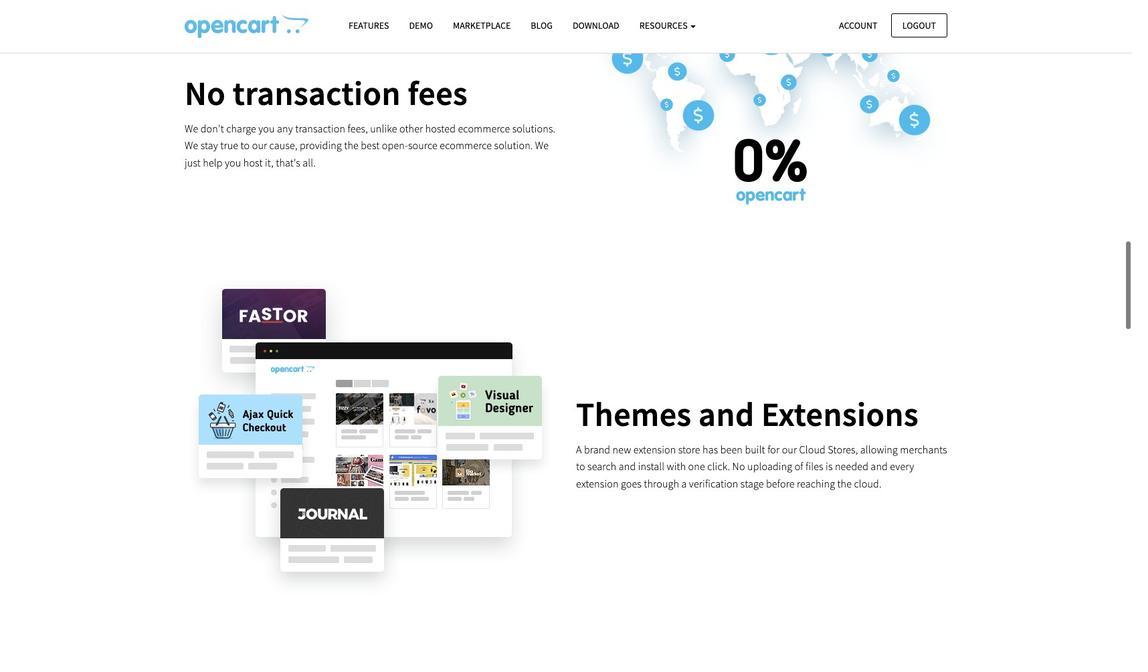 Task type: describe. For each thing, give the bounding box(es) containing it.
goes
[[621, 477, 642, 491]]

download link
[[563, 14, 630, 38]]

we left don't
[[185, 122, 198, 135]]

just
[[185, 156, 201, 169]]

needed
[[835, 460, 869, 474]]

that's
[[276, 156, 301, 169]]

help
[[203, 156, 223, 169]]

providing
[[300, 139, 342, 152]]

marketplace link
[[443, 14, 521, 38]]

0 horizontal spatial extension
[[576, 477, 619, 491]]

we don't charge you any transaction fees, unlike other hosted ecommerce solutions. we stay true to our cause, providing the best open-source ecommerce solution. we just help you host it, that's all.
[[185, 122, 556, 169]]

0 horizontal spatial and
[[619, 460, 636, 474]]

we up just
[[185, 139, 198, 152]]

our inside we don't charge you any transaction fees, unlike other hosted ecommerce solutions. we stay true to our cause, providing the best open-source ecommerce solution. we just help you host it, that's all.
[[252, 139, 267, 152]]

files
[[806, 460, 824, 474]]

install
[[638, 460, 665, 474]]

0 vertical spatial ecommerce
[[458, 122, 510, 135]]

transaction inside we don't charge you any transaction fees, unlike other hosted ecommerce solutions. we stay true to our cause, providing the best open-source ecommerce solution. we just help you host it, that's all.
[[295, 122, 346, 135]]

solutions.
[[513, 122, 556, 135]]

no inside a brand new extension store has been built for our cloud stores, allowing merchants to search and install with one click. no uploading of files is needed and every extension goes through a verification stage before reaching the cloud.
[[733, 460, 745, 474]]

to inside a brand new extension store has been built for our cloud stores, allowing merchants to search and install with one click. no uploading of files is needed and every extension goes through a verification stage before reaching the cloud.
[[576, 460, 585, 474]]

features link
[[339, 14, 399, 38]]

stores,
[[828, 443, 858, 456]]

blog
[[531, 19, 553, 31]]

cloud
[[800, 443, 826, 456]]

all.
[[303, 156, 316, 169]]

reaching
[[797, 477, 835, 491]]

unlike
[[370, 122, 397, 135]]

every
[[890, 460, 915, 474]]

0 vertical spatial extension
[[634, 443, 676, 456]]

the inside a brand new extension store has been built for our cloud stores, allowing merchants to search and install with one click. no uploading of files is needed and every extension goes through a verification stage before reaching the cloud.
[[838, 477, 852, 491]]

open-
[[382, 139, 408, 152]]

logout
[[903, 19, 936, 31]]

the inside we don't charge you any transaction fees, unlike other hosted ecommerce solutions. we stay true to our cause, providing the best open-source ecommerce solution. we just help you host it, that's all.
[[344, 139, 359, 152]]

0 vertical spatial transaction
[[233, 72, 401, 114]]

charge
[[226, 122, 256, 135]]

hosted
[[425, 122, 456, 135]]

search
[[588, 460, 617, 474]]

source
[[408, 139, 438, 152]]

merchants
[[901, 443, 948, 456]]

extensions
[[762, 394, 919, 436]]

solution.
[[494, 139, 533, 152]]

host
[[244, 156, 263, 169]]

with
[[667, 460, 686, 474]]



Task type: locate. For each thing, give the bounding box(es) containing it.
you left any
[[259, 122, 275, 135]]

a brand new extension store has been built for our cloud stores, allowing merchants to search and install with one click. no uploading of files is needed and every extension goes through a verification stage before reaching the cloud.
[[576, 443, 948, 491]]

to right true on the top left of the page
[[241, 139, 250, 152]]

1 horizontal spatial the
[[838, 477, 852, 491]]

stage
[[741, 477, 764, 491]]

one
[[689, 460, 705, 474]]

the
[[344, 139, 359, 152], [838, 477, 852, 491]]

1 horizontal spatial no
[[733, 460, 745, 474]]

any
[[277, 122, 293, 135]]

1 vertical spatial transaction
[[295, 122, 346, 135]]

true
[[220, 139, 238, 152]]

download
[[573, 19, 620, 31]]

our inside a brand new extension store has been built for our cloud stores, allowing merchants to search and install with one click. no uploading of files is needed and every extension goes through a verification stage before reaching the cloud.
[[782, 443, 797, 456]]

fees
[[408, 72, 468, 114]]

allowing
[[861, 443, 898, 456]]

we
[[185, 122, 198, 135], [185, 139, 198, 152], [535, 139, 549, 152]]

ecommerce up solution.
[[458, 122, 510, 135]]

best
[[361, 139, 380, 152]]

and up the been
[[699, 394, 755, 436]]

0 vertical spatial to
[[241, 139, 250, 152]]

demo link
[[399, 14, 443, 38]]

opencart cloud image
[[185, 14, 309, 38]]

to inside we don't charge you any transaction fees, unlike other hosted ecommerce solutions. we stay true to our cause, providing the best open-source ecommerce solution. we just help you host it, that's all.
[[241, 139, 250, 152]]

0 horizontal spatial to
[[241, 139, 250, 152]]

marketplace
[[453, 19, 511, 31]]

0 horizontal spatial the
[[344, 139, 359, 152]]

you down true on the top left of the page
[[225, 156, 241, 169]]

of
[[795, 460, 804, 474]]

account
[[839, 19, 878, 31]]

features
[[349, 19, 389, 31]]

1 vertical spatial extension
[[576, 477, 619, 491]]

is
[[826, 460, 833, 474]]

resources
[[640, 19, 690, 31]]

themes
[[576, 394, 692, 436]]

a
[[682, 477, 687, 491]]

for
[[768, 443, 780, 456]]

transaction
[[233, 72, 401, 114], [295, 122, 346, 135]]

no down the been
[[733, 460, 745, 474]]

and up goes
[[619, 460, 636, 474]]

brand
[[584, 443, 611, 456]]

1 vertical spatial you
[[225, 156, 241, 169]]

1 horizontal spatial you
[[259, 122, 275, 135]]

ecommerce down hosted
[[440, 139, 492, 152]]

0 vertical spatial the
[[344, 139, 359, 152]]

transaction up any
[[233, 72, 401, 114]]

1 horizontal spatial extension
[[634, 443, 676, 456]]

extension
[[634, 443, 676, 456], [576, 477, 619, 491]]

0 vertical spatial you
[[259, 122, 275, 135]]

blog link
[[521, 14, 563, 38]]

2 horizontal spatial and
[[871, 460, 888, 474]]

other
[[400, 122, 423, 135]]

1 vertical spatial ecommerce
[[440, 139, 492, 152]]

been
[[721, 443, 743, 456]]

our up host
[[252, 139, 267, 152]]

new
[[613, 443, 632, 456]]

resources link
[[630, 14, 706, 38]]

1 vertical spatial the
[[838, 477, 852, 491]]

account link
[[828, 13, 889, 37]]

0 vertical spatial no
[[185, 72, 226, 114]]

store
[[679, 443, 701, 456]]

themes and extensions
[[576, 394, 919, 436]]

don't
[[201, 122, 224, 135]]

uploading
[[748, 460, 793, 474]]

the down fees,
[[344, 139, 359, 152]]

fees,
[[348, 122, 368, 135]]

built
[[745, 443, 766, 456]]

the down needed
[[838, 477, 852, 491]]

before
[[766, 477, 795, 491]]

ecommerce
[[458, 122, 510, 135], [440, 139, 492, 152]]

0 horizontal spatial you
[[225, 156, 241, 169]]

a
[[576, 443, 582, 456]]

0 vertical spatial our
[[252, 139, 267, 152]]

and down allowing
[[871, 460, 888, 474]]

1 horizontal spatial to
[[576, 460, 585, 474]]

verification
[[689, 477, 739, 491]]

1 vertical spatial no
[[733, 460, 745, 474]]

no up don't
[[185, 72, 226, 114]]

and
[[699, 394, 755, 436], [619, 460, 636, 474], [871, 460, 888, 474]]

cause,
[[269, 139, 298, 152]]

our
[[252, 139, 267, 152], [782, 443, 797, 456]]

0 horizontal spatial our
[[252, 139, 267, 152]]

transaction up providing
[[295, 122, 346, 135]]

to down a
[[576, 460, 585, 474]]

to
[[241, 139, 250, 152], [576, 460, 585, 474]]

1 horizontal spatial our
[[782, 443, 797, 456]]

1 horizontal spatial and
[[699, 394, 755, 436]]

no
[[185, 72, 226, 114], [733, 460, 745, 474]]

through
[[644, 477, 679, 491]]

0 horizontal spatial no
[[185, 72, 226, 114]]

stay
[[201, 139, 218, 152]]

1 vertical spatial our
[[782, 443, 797, 456]]

1 vertical spatial to
[[576, 460, 585, 474]]

has
[[703, 443, 718, 456]]

extension up install
[[634, 443, 676, 456]]

logout link
[[891, 13, 948, 37]]

our right for
[[782, 443, 797, 456]]

no transaction fees
[[185, 72, 468, 114]]

you
[[259, 122, 275, 135], [225, 156, 241, 169]]

it,
[[265, 156, 274, 169]]

cloud.
[[854, 477, 882, 491]]

we down solutions.
[[535, 139, 549, 152]]

demo
[[409, 19, 433, 31]]

extension down search
[[576, 477, 619, 491]]

click.
[[708, 460, 730, 474]]



Task type: vqa. For each thing, say whether or not it's contained in the screenshot.
Resources link
yes



